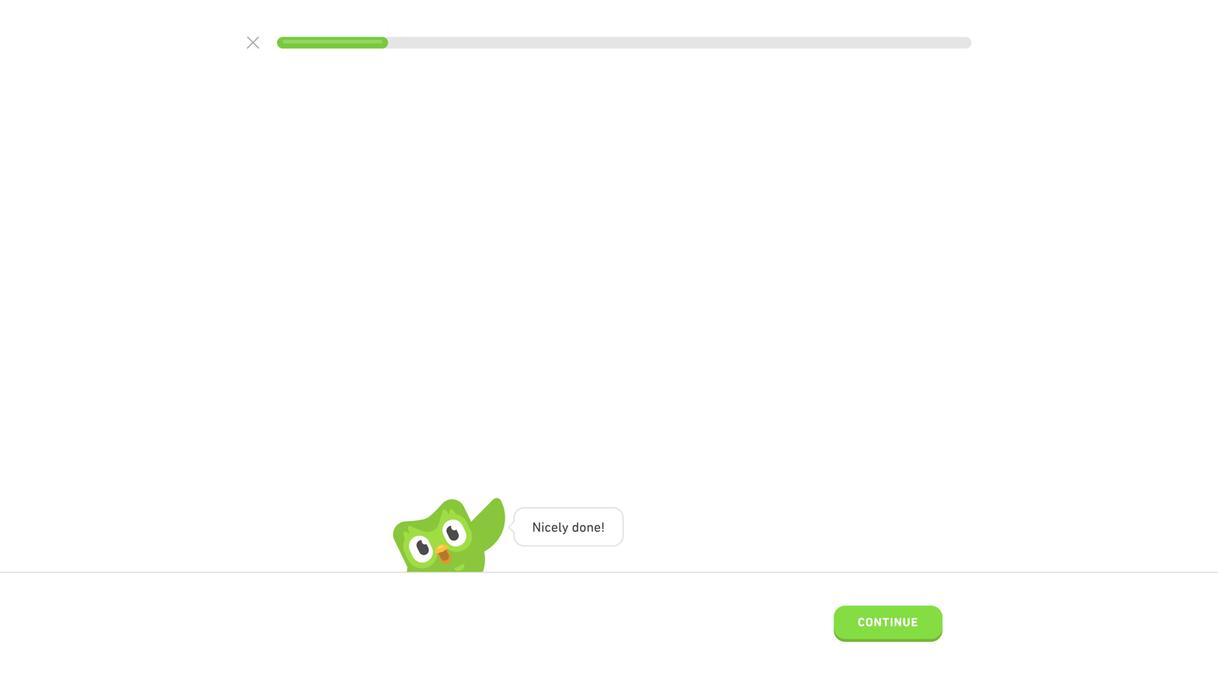 Task type: describe. For each thing, give the bounding box(es) containing it.
continue button
[[834, 606, 943, 643]]

done!
[[572, 520, 605, 535]]

nicely done!
[[532, 520, 605, 535]]

continue
[[858, 616, 919, 630]]



Task type: locate. For each thing, give the bounding box(es) containing it.
nicely
[[532, 520, 569, 535]]

progress bar
[[277, 37, 972, 49]]



Task type: vqa. For each thing, say whether or not it's contained in the screenshot.
fourth e from right
no



